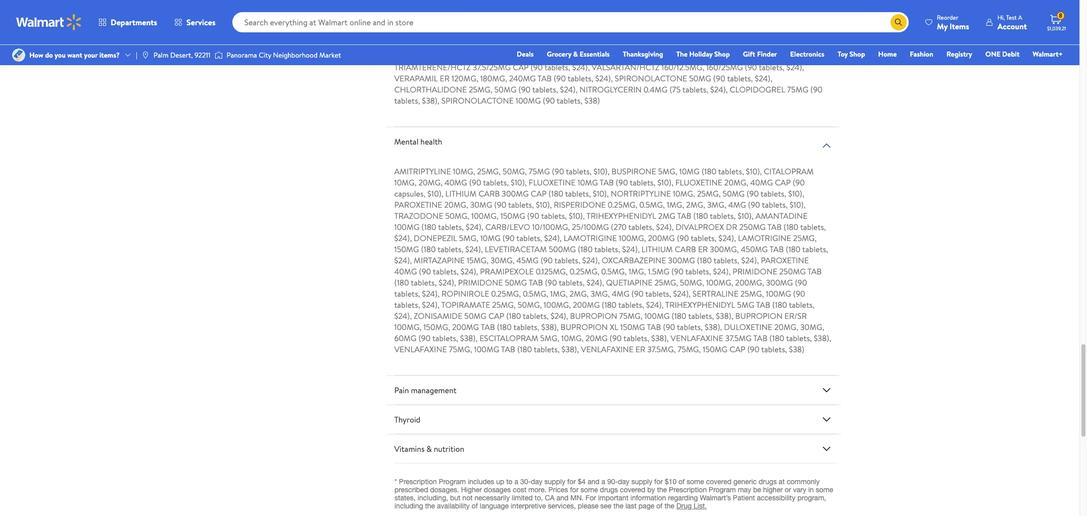 Task type: vqa. For each thing, say whether or not it's contained in the screenshot.
the right 0.25MG,
yes



Task type: describe. For each thing, give the bounding box(es) containing it.
mirtazapine
[[414, 255, 465, 266]]

topiramate
[[442, 299, 491, 310]]

& for grocery
[[574, 49, 578, 59]]

walmart+
[[1033, 49, 1064, 59]]

10mg, up 2mg
[[673, 188, 696, 199]]

2 horizontal spatial 10mg
[[680, 166, 700, 177]]

150mg up levetiracetam
[[501, 210, 526, 221]]

20mg, left 30mg
[[445, 199, 469, 210]]

2 horizontal spatial 1mg,
[[667, 199, 685, 210]]

200mg,
[[736, 277, 765, 288]]

mental
[[395, 136, 419, 147]]

grocery
[[547, 49, 572, 59]]

20mg, up '$38)' at the right bottom
[[775, 321, 799, 333]]

0 horizontal spatial venlafaxine
[[395, 344, 447, 355]]

toy shop
[[838, 49, 866, 59]]

ropinirole
[[442, 288, 490, 299]]

one debit
[[986, 49, 1020, 59]]

er/sr
[[785, 310, 808, 321]]

registry
[[947, 49, 973, 59]]

$24), down '1.5mg'
[[646, 299, 664, 310]]

gift finder
[[743, 49, 778, 59]]

thyroid
[[395, 414, 421, 425]]

you
[[55, 50, 66, 60]]

$38), right xl
[[652, 333, 669, 344]]

capsules,
[[395, 188, 426, 199]]

want
[[67, 50, 82, 60]]

walmart image
[[16, 14, 82, 30]]

1 horizontal spatial 5mg,
[[541, 333, 560, 344]]

 image for how
[[12, 49, 25, 62]]

vitamins & nutrition
[[395, 443, 465, 454]]

1 horizontal spatial 3mg,
[[708, 199, 727, 210]]

25mg, up 30mg
[[477, 166, 501, 177]]

0 vertical spatial 5mg,
[[659, 166, 678, 177]]

citalopram
[[764, 166, 814, 177]]

1 horizontal spatial lithium
[[642, 244, 673, 255]]

finder
[[758, 49, 778, 59]]

$24), up 200mg, at the bottom right
[[742, 255, 759, 266]]

grocery & essentials link
[[543, 49, 615, 60]]

1 horizontal spatial 300mg
[[669, 255, 696, 266]]

1 horizontal spatial 10mg
[[578, 177, 598, 188]]

$38), left 5mg
[[716, 310, 734, 321]]

$24), down 300mg,
[[714, 266, 731, 277]]

1 vertical spatial 250mg
[[780, 266, 806, 277]]

1 horizontal spatial trihexyphenidyl
[[666, 299, 736, 310]]

50mg, left 30mg
[[446, 210, 470, 221]]

$38), down topiramate
[[460, 333, 478, 344]]

market
[[319, 50, 341, 60]]

mental health image
[[821, 139, 833, 152]]

0.125mg,
[[536, 266, 568, 277]]

deals link
[[513, 49, 539, 60]]

25mg, up 'divalproex'
[[698, 188, 721, 199]]

$38), left the 20mg
[[562, 344, 579, 355]]

1 vertical spatial 3mg,
[[591, 288, 610, 299]]

levetiracetam
[[485, 244, 547, 255]]

bupropion up the 20mg
[[570, 310, 618, 321]]

(270
[[611, 221, 627, 232]]

escitalopram
[[480, 333, 539, 344]]

$24), left mirtazapine
[[395, 255, 412, 266]]

dr
[[727, 221, 738, 232]]

the holiday shop
[[677, 49, 730, 59]]

$24), down 0.125mg,
[[551, 310, 568, 321]]

2 horizontal spatial venlafaxine
[[671, 333, 724, 344]]

0 vertical spatial er
[[699, 244, 708, 255]]

$24), up 0.125mg,
[[544, 232, 562, 244]]

1 horizontal spatial 4mg
[[729, 199, 747, 210]]

your
[[84, 50, 98, 60]]

2 horizontal spatial 0.25mg,
[[608, 199, 638, 210]]

 image for palm
[[141, 51, 150, 59]]

0 horizontal spatial 75mg,
[[449, 344, 472, 355]]

8 $1,039.21
[[1048, 11, 1067, 32]]

100mg, down 0.125mg,
[[544, 299, 571, 310]]

$24), up "zonisamide"
[[422, 288, 440, 299]]

150mg down duloxetine on the bottom of the page
[[703, 344, 728, 355]]

5mg
[[738, 299, 755, 310]]

fashion link
[[906, 49, 939, 60]]

oxcarbazepine
[[602, 255, 667, 266]]

25/100mg
[[572, 221, 609, 232]]

25mg, up duloxetine on the bottom of the page
[[741, 288, 764, 299]]

10/100mg,
[[533, 221, 570, 232]]

100mg, left 150mg,
[[395, 321, 422, 333]]

0 vertical spatial 2mg,
[[687, 199, 706, 210]]

100mg up er/sr
[[766, 288, 792, 299]]

items?
[[99, 50, 120, 60]]

duloxetine
[[724, 321, 773, 333]]

300mg,
[[710, 244, 739, 255]]

$38), right the escitalopram
[[542, 321, 559, 333]]

palm
[[154, 50, 169, 60]]

$24), up "60mg"
[[395, 310, 412, 321]]

the holiday shop link
[[672, 49, 735, 60]]

& for vitamins
[[427, 443, 432, 454]]

panorama
[[227, 50, 257, 60]]

1 shop from the left
[[715, 49, 730, 59]]

25mg, down amantadine
[[794, 232, 817, 244]]

$24), right mirtazapine
[[466, 244, 483, 255]]

quetiapine
[[606, 277, 653, 288]]

pramipexole
[[480, 266, 534, 277]]

home
[[879, 49, 897, 59]]

pain management
[[395, 385, 457, 396]]

pain management image
[[821, 384, 833, 396]]

bupropion up 37.5mg
[[736, 310, 783, 321]]

buspirone
[[612, 166, 657, 177]]

0 horizontal spatial 200mg
[[452, 321, 479, 333]]

one
[[986, 49, 1001, 59]]

vitamins & nutrition image
[[821, 443, 833, 455]]

pain
[[395, 385, 409, 396]]

100mg, left 200mg, at the bottom right
[[706, 277, 734, 288]]

deals
[[517, 49, 534, 59]]

0 vertical spatial trihexyphenidyl
[[587, 210, 657, 221]]

1 horizontal spatial venlafaxine
[[581, 344, 634, 355]]

2 vertical spatial 300mg
[[767, 277, 794, 288]]

gift finder link
[[739, 49, 782, 60]]

cap down 75mg
[[531, 188, 547, 199]]

$24), down mirtazapine
[[439, 277, 456, 288]]

$24), left quetiapine
[[587, 277, 604, 288]]

100mg down capsules,
[[395, 221, 420, 232]]

0 horizontal spatial primidone
[[458, 277, 503, 288]]

1 vertical spatial er
[[636, 344, 646, 355]]

nutrition
[[434, 443, 465, 454]]

$1,039.21
[[1048, 25, 1067, 32]]

1 horizontal spatial 40mg
[[445, 177, 467, 188]]

60mg
[[395, 333, 417, 344]]

50mg, left 75mg
[[503, 166, 527, 177]]

vitamins
[[395, 443, 425, 454]]

one debit link
[[981, 49, 1025, 60]]

holiday
[[690, 49, 713, 59]]

electronics link
[[786, 49, 830, 60]]

150mg right xl
[[621, 321, 646, 333]]

92211
[[195, 50, 211, 60]]

grocery & essentials
[[547, 49, 610, 59]]

do
[[45, 50, 53, 60]]

walmart+ link
[[1029, 49, 1068, 60]]

20mg, up "trazodone"
[[419, 177, 443, 188]]

1 vertical spatial 4mg
[[612, 288, 630, 299]]

neighborhood
[[273, 50, 318, 60]]

xl
[[610, 321, 619, 333]]

50mg, right '1.5mg'
[[680, 277, 705, 288]]

2 horizontal spatial 75mg,
[[678, 344, 701, 355]]

how
[[29, 50, 43, 60]]

1 vertical spatial 0.25mg,
[[570, 266, 600, 277]]

0 horizontal spatial 2mg,
[[570, 288, 589, 299]]



Task type: locate. For each thing, give the bounding box(es) containing it.
thyroid image
[[821, 413, 833, 426]]

health
[[421, 136, 443, 147]]

0 horizontal spatial trihexyphenidyl
[[587, 210, 657, 221]]

$38), right '$38)' at the right bottom
[[814, 333, 832, 344]]

1 lamotrigine from the left
[[564, 232, 617, 244]]

75mg
[[529, 166, 550, 177]]

1 vertical spatial 300mg
[[669, 255, 696, 266]]

15mg,
[[467, 255, 489, 266]]

50mg down 45mg
[[505, 277, 527, 288]]

10mg, up 30mg
[[453, 166, 476, 177]]

0 vertical spatial 200mg
[[648, 232, 675, 244]]

tablets,
[[566, 166, 592, 177], [719, 166, 744, 177], [483, 177, 509, 188], [630, 177, 656, 188], [565, 188, 591, 199], [761, 188, 787, 199], [508, 199, 534, 210], [762, 199, 788, 210], [541, 210, 567, 221], [710, 210, 736, 221], [438, 221, 464, 232], [629, 221, 655, 232], [801, 221, 827, 232], [517, 232, 543, 244], [691, 232, 717, 244], [438, 244, 464, 255], [595, 244, 621, 255], [803, 244, 829, 255], [555, 255, 581, 266], [714, 255, 740, 266], [433, 266, 459, 277], [686, 266, 712, 277], [411, 277, 437, 288], [559, 277, 585, 288], [395, 288, 420, 299], [646, 288, 672, 299], [395, 299, 420, 310], [619, 299, 645, 310], [789, 299, 815, 310], [523, 310, 549, 321], [689, 310, 714, 321], [514, 321, 540, 333], [677, 321, 703, 333], [433, 333, 458, 344], [624, 333, 650, 344], [787, 333, 812, 344], [534, 344, 560, 355], [762, 344, 788, 355]]

$24), left 450mg
[[719, 232, 737, 244]]

$38)
[[789, 344, 805, 355]]

0 horizontal spatial 0.5mg,
[[523, 288, 549, 299]]

1mg, up 'divalproex'
[[667, 199, 685, 210]]

0 horizontal spatial fluoxetine
[[529, 177, 576, 188]]

0.5mg, down 0.125mg,
[[523, 288, 549, 299]]

0 horizontal spatial 40mg
[[395, 266, 417, 277]]

departments button
[[90, 10, 166, 34]]

0 vertical spatial 250mg
[[740, 221, 766, 232]]

1 horizontal spatial 1mg,
[[629, 266, 646, 277]]

cap down duloxetine on the bottom of the page
[[730, 344, 746, 355]]

40mg down donepezil
[[395, 266, 417, 277]]

 image left "how"
[[12, 49, 25, 62]]

carb/levo
[[486, 221, 531, 232]]

100mg down topiramate
[[474, 344, 500, 355]]

search icon image
[[895, 18, 903, 26]]

amitriptyline 10mg, 25mg, 50mg, 75mg (90 tablets, $10), buspirone 5mg, 10mg (180 tablets, $10), citalopram 10mg, 20mg, 40mg (90 tablets, $10), fluoxetine 10mg tab (90 tablets, $10), fluoxetine 20mg, 40mg cap (90 capsules, $10), lithium carb 300mg cap (180 tablets, $10), nortriptyline 10mg, 25mg, 50mg (90 tablets, $10), paroxetine 20mg, 30mg (90 tablets, $10), risperidone 0.25mg, 0.5mg, 1mg, 2mg, 3mg, 4mg (90 tablets, $10), trazodone 50mg, 100mg, 150mg (90 tablets, $10), trihexyphenidyl 2mg tab (180 tablets, $10), amantadine 100mg (180 tablets, $24), carb/levo 10/100mg, 25/100mg (270 tablets, $24), divalproex dr 250mg tab (180 tablets, $24), donepezil 5mg, 10mg (90 tablets, $24), lamotrigine 100mg, 200mg (90 tablets, $24), lamotrigine 25mg, 150mg (180 tablets, $24), levetiracetam 500mg (180 tablets, $24), lithium carb er 300mg, 450mg tab (180 tablets, $24), mirtazapine 15mg, 30mg, 45mg (90 tablets, $24), oxcarbazepine 300mg (180 tablets, $24), paroxetine 40mg (90 tablets, $24), pramipexole 0.125mg, 0.25mg, 0.5mg, 1mg, 1.5mg (90 tablets, $24), primidone 250mg tab (180 tablets, $24), primidone 50mg tab (90 tablets, $24), quetiapine 25mg, 50mg, 100mg, 200mg, 300mg (90 tablets, $24), ropinirole 0.25mg, 0.5mg, 1mg, 2mg, 3mg, 4mg (90 tablets, $24), sertraline 25mg, 100mg (90 tablets, $24), topiramate 25mg, 50mg, 100mg, 200mg (180 tablets, $24), trihexyphenidyl 5mg tab (180 tablets, $24), zonisamide 50mg cap (180 tablets, $24), bupropion 75mg, 100mg (180 tablets, $38), bupropion er/sr 100mg, 150mg, 200mg tab (180 tablets, $38), bupropion xl 150mg tab (90 tablets, $38), duloxetine 20mg, 30mg, 60mg (90 tablets, $38), escitalopram 5mg, 10mg, 20mg (90 tablets, $38), venlafaxine 37.5mg tab (180 tablets, $38), venlafaxine 75mg, 100mg tab (180 tablets, $38), venlafaxine er 37.5mg, 75mg, 150mg cap (90 tablets, $38)
[[395, 166, 832, 355]]

0 horizontal spatial 50mg
[[465, 310, 487, 321]]

toy
[[838, 49, 848, 59]]

mental health
[[395, 136, 443, 147]]

fluoxetine
[[529, 177, 576, 188], [676, 177, 723, 188]]

1 vertical spatial 50mg
[[505, 277, 527, 288]]

items
[[950, 20, 970, 32]]

150mg down "trazodone"
[[395, 244, 419, 255]]

0 vertical spatial lithium
[[446, 188, 477, 199]]

venlafaxine left 37.5mg
[[671, 333, 724, 344]]

1 horizontal spatial 250mg
[[780, 266, 806, 277]]

 image
[[12, 49, 25, 62], [141, 51, 150, 59]]

5mg, up 15mg,
[[459, 232, 479, 244]]

1 horizontal spatial 75mg,
[[620, 310, 643, 321]]

divalproex
[[676, 221, 725, 232]]

venlafaxine down xl
[[581, 344, 634, 355]]

1 horizontal spatial 2mg,
[[687, 199, 706, 210]]

venlafaxine
[[671, 333, 724, 344], [395, 344, 447, 355], [581, 344, 634, 355]]

Walmart Site-Wide search field
[[232, 12, 909, 32]]

2 vertical spatial 0.5mg,
[[523, 288, 549, 299]]

200mg down topiramate
[[452, 321, 479, 333]]

1 horizontal spatial 0.25mg,
[[570, 266, 600, 277]]

10mg, left the 20mg
[[562, 333, 584, 344]]

bupropion
[[570, 310, 618, 321], [736, 310, 783, 321], [561, 321, 608, 333]]

25mg, down pramipexole
[[492, 299, 516, 310]]

0 horizontal spatial 5mg,
[[459, 232, 479, 244]]

management
[[411, 385, 457, 396]]

2 horizontal spatial 5mg,
[[659, 166, 678, 177]]

amantadine
[[756, 210, 808, 221]]

2 vertical spatial 1mg,
[[551, 288, 568, 299]]

$24), left 'divalproex'
[[657, 221, 674, 232]]

shop right the holiday
[[715, 49, 730, 59]]

0 horizontal spatial 4mg
[[612, 288, 630, 299]]

20mg, up dr
[[725, 177, 749, 188]]

50mg,
[[503, 166, 527, 177], [446, 210, 470, 221], [680, 277, 705, 288], [518, 299, 542, 310]]

1 vertical spatial 200mg
[[573, 299, 600, 310]]

1 vertical spatial carb
[[675, 244, 697, 255]]

$10),
[[594, 166, 610, 177], [746, 166, 762, 177], [511, 177, 527, 188], [658, 177, 674, 188], [428, 188, 444, 199], [593, 188, 609, 199], [789, 188, 805, 199], [536, 199, 552, 210], [790, 199, 806, 210], [569, 210, 585, 221], [738, 210, 754, 221]]

300mg down 'divalproex'
[[669, 255, 696, 266]]

0 vertical spatial 0.5mg,
[[640, 199, 665, 210]]

departments
[[111, 17, 157, 28]]

1 horizontal spatial lamotrigine
[[738, 232, 792, 244]]

450mg
[[741, 244, 768, 255]]

1 horizontal spatial  image
[[141, 51, 150, 59]]

1 vertical spatial &
[[427, 443, 432, 454]]

city
[[259, 50, 272, 60]]

paroxetine up 200mg, at the bottom right
[[761, 255, 809, 266]]

0 horizontal spatial carb
[[479, 188, 500, 199]]

1 vertical spatial trihexyphenidyl
[[666, 299, 736, 310]]

5mg, right buspirone
[[659, 166, 678, 177]]

hi,
[[998, 13, 1006, 21]]

50mg up dr
[[723, 188, 745, 199]]

25mg, right quetiapine
[[655, 277, 678, 288]]

2 horizontal spatial 40mg
[[751, 177, 773, 188]]

1 vertical spatial 5mg,
[[459, 232, 479, 244]]

0 vertical spatial 3mg,
[[708, 199, 727, 210]]

50mg down ropinirole
[[465, 310, 487, 321]]

account
[[998, 20, 1028, 32]]

0 horizontal spatial 250mg
[[740, 221, 766, 232]]

2mg, down 500mg
[[570, 288, 589, 299]]

sertraline
[[693, 288, 739, 299]]

$24), up ropinirole
[[461, 266, 478, 277]]

5mg, right the escitalopram
[[541, 333, 560, 344]]

0.25mg, up (270
[[608, 199, 638, 210]]

trihexyphenidyl
[[587, 210, 657, 221], [666, 299, 736, 310]]

services
[[187, 17, 216, 28]]

100mg, up 15mg,
[[472, 210, 499, 221]]

1.5mg
[[648, 266, 670, 277]]

100mg
[[395, 221, 420, 232], [766, 288, 792, 299], [645, 310, 670, 321], [474, 344, 500, 355]]

300mg right 200mg, at the bottom right
[[767, 277, 794, 288]]

1 horizontal spatial 200mg
[[573, 299, 600, 310]]

4mg up xl
[[612, 288, 630, 299]]

0 horizontal spatial lithium
[[446, 188, 477, 199]]

er left 37.5mg,
[[636, 344, 646, 355]]

0 vertical spatial 1mg,
[[667, 199, 685, 210]]

30mg
[[470, 199, 493, 210]]

1 fluoxetine from the left
[[529, 177, 576, 188]]

2mg
[[659, 210, 676, 221]]

3mg,
[[708, 199, 727, 210], [591, 288, 610, 299]]

250mg right dr
[[740, 221, 766, 232]]

50mg
[[723, 188, 745, 199], [505, 277, 527, 288], [465, 310, 487, 321]]

50mg, up the escitalopram
[[518, 299, 542, 310]]

1 vertical spatial 2mg,
[[570, 288, 589, 299]]

0 vertical spatial carb
[[479, 188, 500, 199]]

0 horizontal spatial &
[[427, 443, 432, 454]]

2 horizontal spatial 0.5mg,
[[640, 199, 665, 210]]

gift
[[743, 49, 756, 59]]

trihexyphenidyl left 5mg
[[666, 299, 736, 310]]

37.5mg
[[726, 333, 752, 344]]

200mg up the 20mg
[[573, 299, 600, 310]]

trazodone
[[395, 210, 444, 221]]

30mg, up '$38)' at the right bottom
[[801, 321, 825, 333]]

2 shop from the left
[[850, 49, 866, 59]]

40mg up amantadine
[[751, 177, 773, 188]]

bupropion left xl
[[561, 321, 608, 333]]

0 horizontal spatial er
[[636, 344, 646, 355]]

$38), left 37.5mg
[[705, 321, 723, 333]]

0 vertical spatial 50mg
[[723, 188, 745, 199]]

0.5mg, down (270
[[602, 266, 627, 277]]

4mg up dr
[[729, 199, 747, 210]]

500mg
[[549, 244, 576, 255]]

cap up the escitalopram
[[489, 310, 505, 321]]

&
[[574, 49, 578, 59], [427, 443, 432, 454]]

0 vertical spatial &
[[574, 49, 578, 59]]

fluoxetine up "risperidone"
[[529, 177, 576, 188]]

200mg down 2mg
[[648, 232, 675, 244]]

test
[[1007, 13, 1017, 21]]

2 vertical spatial 200mg
[[452, 321, 479, 333]]

$24), down "trazodone"
[[395, 232, 412, 244]]

0 horizontal spatial lamotrigine
[[564, 232, 617, 244]]

desert,
[[170, 50, 193, 60]]

carb
[[479, 188, 500, 199], [675, 244, 697, 255]]

2 horizontal spatial 50mg
[[723, 188, 745, 199]]

registry link
[[943, 49, 977, 60]]

& right grocery at the top
[[574, 49, 578, 59]]

0 horizontal spatial 1mg,
[[551, 288, 568, 299]]

1 vertical spatial 0.5mg,
[[602, 266, 627, 277]]

2mg, up 'divalproex'
[[687, 199, 706, 210]]

1 horizontal spatial &
[[574, 49, 578, 59]]

$24), left sertraline
[[673, 288, 691, 299]]

paroxetine down the amitriptyline
[[395, 199, 443, 210]]

carb down 'divalproex'
[[675, 244, 697, 255]]

0.25mg,
[[608, 199, 638, 210], [570, 266, 600, 277], [491, 288, 521, 299]]

debit
[[1003, 49, 1020, 59]]

250mg right 200mg, at the bottom right
[[780, 266, 806, 277]]

 image
[[215, 50, 223, 60]]

1 vertical spatial 1mg,
[[629, 266, 646, 277]]

1 horizontal spatial 0.5mg,
[[602, 266, 627, 277]]

thanksgiving link
[[619, 49, 668, 60]]

Search search field
[[232, 12, 909, 32]]

0 vertical spatial 300mg
[[502, 188, 529, 199]]

toy shop link
[[834, 49, 870, 60]]

1 horizontal spatial 30mg,
[[801, 321, 825, 333]]

100mg up 37.5mg,
[[645, 310, 670, 321]]

250mg
[[740, 221, 766, 232], [780, 266, 806, 277]]

75mg,
[[620, 310, 643, 321], [449, 344, 472, 355], [678, 344, 701, 355]]

lamotrigine down amantadine
[[738, 232, 792, 244]]

cap up amantadine
[[775, 177, 791, 188]]

200mg
[[648, 232, 675, 244], [573, 299, 600, 310], [452, 321, 479, 333]]

2 fluoxetine from the left
[[676, 177, 723, 188]]

1 horizontal spatial carb
[[675, 244, 697, 255]]

electronics
[[791, 49, 825, 59]]

30mg, right 15mg,
[[491, 255, 515, 266]]

100mg, up oxcarbazepine
[[619, 232, 646, 244]]

hi, test a account
[[998, 13, 1028, 32]]

fashion
[[911, 49, 934, 59]]

$24), up 150mg,
[[422, 299, 440, 310]]

2 horizontal spatial 300mg
[[767, 277, 794, 288]]

primidone
[[733, 266, 778, 277], [458, 277, 503, 288]]

my
[[938, 20, 948, 32]]

75mg, down 150mg,
[[449, 344, 472, 355]]

reorder
[[938, 13, 959, 21]]

2 vertical spatial 0.25mg,
[[491, 288, 521, 299]]

a
[[1019, 13, 1023, 21]]

2 lamotrigine from the left
[[738, 232, 792, 244]]

paroxetine
[[395, 199, 443, 210], [761, 255, 809, 266]]

$24), down (270
[[622, 244, 640, 255]]

& right vitamins
[[427, 443, 432, 454]]

1 horizontal spatial primidone
[[733, 266, 778, 277]]

donepezil
[[414, 232, 457, 244]]

0 horizontal spatial paroxetine
[[395, 199, 443, 210]]

 image right |
[[141, 51, 150, 59]]

1 horizontal spatial shop
[[850, 49, 866, 59]]

37.5mg,
[[648, 344, 676, 355]]

carb up carb/levo
[[479, 188, 500, 199]]

thanksgiving
[[623, 49, 664, 59]]

0.25mg, down 500mg
[[570, 266, 600, 277]]

0 vertical spatial 30mg,
[[491, 255, 515, 266]]

shop
[[715, 49, 730, 59], [850, 49, 866, 59]]

20mg,
[[419, 177, 443, 188], [725, 177, 749, 188], [445, 199, 469, 210], [775, 321, 799, 333]]

$24), right 500mg
[[583, 255, 600, 266]]

0 vertical spatial 0.25mg,
[[608, 199, 638, 210]]

1 horizontal spatial paroxetine
[[761, 255, 809, 266]]

0 horizontal spatial  image
[[12, 49, 25, 62]]

1 vertical spatial paroxetine
[[761, 255, 809, 266]]

primidone down 450mg
[[733, 266, 778, 277]]

the
[[677, 49, 688, 59]]

1 horizontal spatial fluoxetine
[[676, 177, 723, 188]]

essentials
[[580, 49, 610, 59]]

3mg, up the 20mg
[[591, 288, 610, 299]]

75mg, right xl
[[620, 310, 643, 321]]

1 vertical spatial 30mg,
[[801, 321, 825, 333]]

300mg down 75mg
[[502, 188, 529, 199]]

10mg, up "trazodone"
[[395, 177, 417, 188]]

0 horizontal spatial 30mg,
[[491, 255, 515, 266]]

0 vertical spatial 4mg
[[729, 199, 747, 210]]

$24), down 30mg
[[466, 221, 484, 232]]

0 horizontal spatial 3mg,
[[591, 288, 610, 299]]

2 vertical spatial 50mg
[[465, 310, 487, 321]]

20mg
[[586, 333, 608, 344]]

0 vertical spatial paroxetine
[[395, 199, 443, 210]]

er left 300mg,
[[699, 244, 708, 255]]

nortriptyline
[[611, 188, 671, 199]]

2 vertical spatial 5mg,
[[541, 333, 560, 344]]

1mg, down 0.125mg,
[[551, 288, 568, 299]]

40mg right capsules,
[[445, 177, 467, 188]]

10mg
[[680, 166, 700, 177], [578, 177, 598, 188], [481, 232, 501, 244]]

services button
[[166, 10, 224, 34]]

0 horizontal spatial 0.25mg,
[[491, 288, 521, 299]]

0 horizontal spatial shop
[[715, 49, 730, 59]]

amitriptyline
[[395, 166, 451, 177]]

0 horizontal spatial 300mg
[[502, 188, 529, 199]]

0 horizontal spatial 10mg
[[481, 232, 501, 244]]



